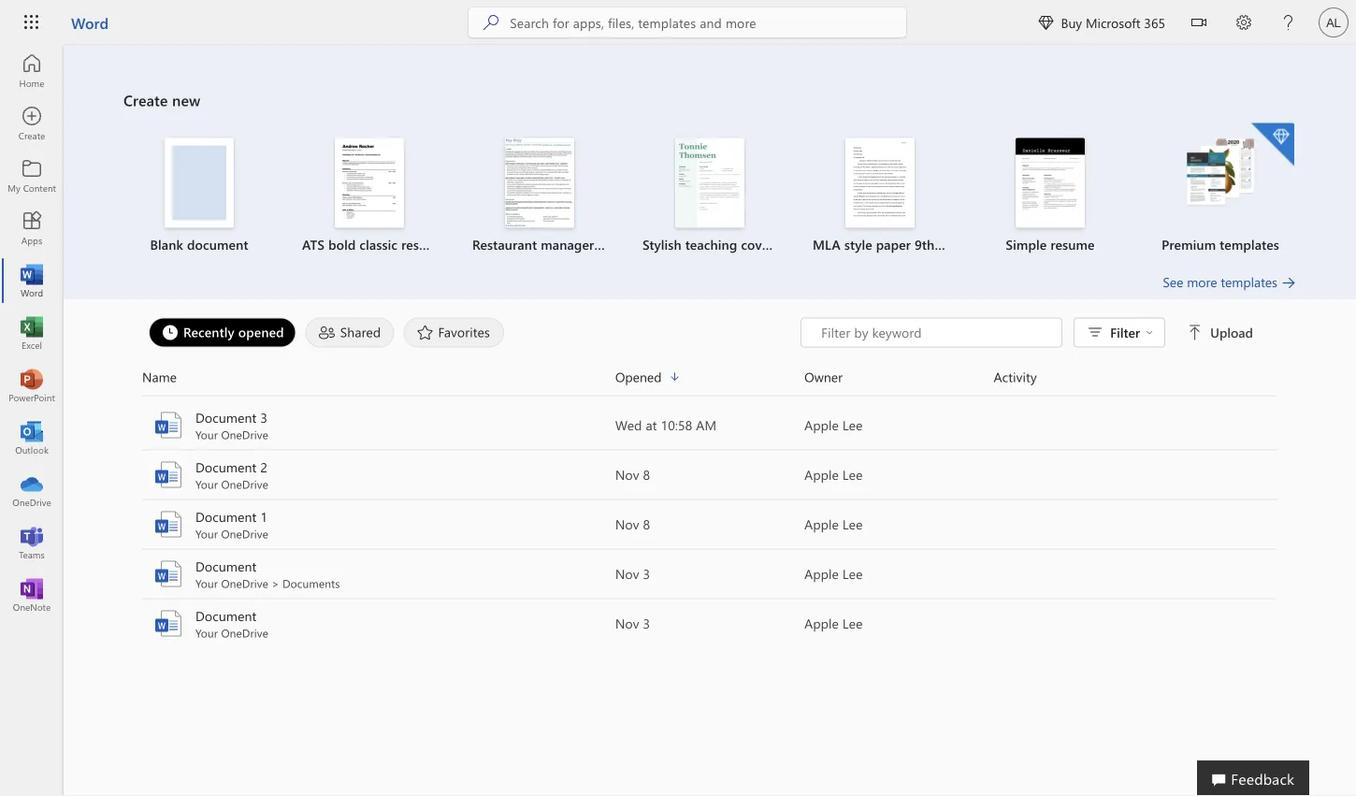 Task type: describe. For each thing, give the bounding box(es) containing it.
apple for document your onedrive > documents
[[805, 565, 839, 582]]

stylish teaching cover letter
[[643, 236, 810, 253]]

>
[[272, 576, 280, 591]]

2
[[260, 458, 268, 476]]

style
[[845, 236, 873, 253]]

name document 2 cell
[[142, 458, 616, 492]]

restaurant
[[473, 236, 537, 253]]

cover
[[741, 236, 774, 253]]

recently opened
[[183, 323, 284, 341]]

ats bold classic resume image
[[335, 138, 404, 228]]

365
[[1145, 14, 1166, 31]]

nov for document 2 your onedrive
[[616, 466, 640, 483]]

mla style paper 9th edition element
[[807, 138, 981, 254]]

none search field inside word banner
[[469, 7, 907, 37]]

al
[[1327, 15, 1342, 29]]

owner
[[805, 368, 843, 386]]

see more templates button
[[1163, 273, 1297, 291]]

favorites
[[438, 323, 490, 341]]

name document 1 cell
[[142, 508, 616, 541]]

powerpoint image
[[22, 376, 41, 395]]

at
[[646, 416, 657, 434]]

9th
[[915, 236, 935, 253]]

blank
[[150, 236, 183, 253]]

teams image
[[22, 533, 41, 552]]

create new
[[124, 90, 201, 110]]

word image inside create new main content
[[153, 609, 183, 639]]

ats bold classic resume element
[[296, 138, 446, 254]]

wed at 10:58 am
[[616, 416, 717, 434]]

premium templates
[[1162, 236, 1280, 253]]

simple resume element
[[977, 138, 1125, 254]]

filter
[[1111, 324, 1141, 341]]

see more templates
[[1163, 273, 1278, 291]]

onedrive inside document your onedrive > documents
[[221, 576, 269, 591]]

lee for document 1 your onedrive
[[843, 516, 863, 533]]

al button
[[1312, 0, 1357, 45]]

restaurant manager resume
[[473, 236, 642, 253]]

opened
[[238, 323, 284, 341]]

recently
[[183, 323, 235, 341]]

home image
[[22, 62, 41, 80]]

excel image
[[22, 324, 41, 342]]

2 resume from the left
[[598, 236, 642, 253]]

am
[[696, 416, 717, 434]]

manager
[[541, 236, 594, 253]]

apps image
[[22, 219, 41, 238]]

onedrive for 2
[[221, 477, 269, 492]]

apple for document 2 your onedrive
[[805, 466, 839, 483]]

nov for document 1 your onedrive
[[616, 516, 640, 533]]

microsoft
[[1086, 14, 1141, 31]]

nov for document your onedrive
[[616, 615, 640, 632]]

wed
[[616, 416, 642, 434]]

apple lee for document 2 your onedrive
[[805, 466, 863, 483]]

simple
[[1006, 236, 1047, 253]]

nov 8 for document 1
[[616, 516, 651, 533]]

 button
[[1177, 0, 1222, 48]]

document your onedrive
[[196, 607, 269, 640]]

onedrive for 1
[[221, 526, 269, 541]]

onenote image
[[22, 586, 41, 604]]

0 horizontal spatial word image
[[22, 271, 41, 290]]

onedrive inside document your onedrive
[[221, 626, 269, 640]]

document for document your onedrive
[[196, 607, 257, 625]]

ats bold classic resume
[[302, 236, 446, 253]]

favorites element
[[404, 318, 504, 348]]

your for document 1
[[196, 526, 218, 541]]


[[1192, 15, 1207, 30]]

documents
[[283, 576, 340, 591]]

simple resume image
[[1016, 138, 1085, 228]]

apple for document 1 your onedrive
[[805, 516, 839, 533]]

bold
[[329, 236, 356, 253]]



Task type: vqa. For each thing, say whether or not it's contained in the screenshot.
the Shared to the left
no



Task type: locate. For each thing, give the bounding box(es) containing it.
restaurant manager resume element
[[466, 138, 642, 254]]

feedback
[[1232, 768, 1295, 788]]

4 lee from the top
[[843, 565, 863, 582]]

onedrive up '2'
[[221, 427, 269, 442]]

blank document element
[[125, 138, 273, 254]]

premium templates diamond image
[[1252, 123, 1295, 166]]

document down document 1 your onedrive
[[196, 558, 257, 575]]

paper
[[877, 236, 911, 253]]

create
[[124, 90, 168, 110]]

8 for 2
[[643, 466, 651, 483]]

letter
[[778, 236, 810, 253]]

your inside document 3 your onedrive
[[196, 427, 218, 442]]

document up document 2 your onedrive
[[196, 409, 257, 426]]


[[1039, 15, 1054, 30]]

templates up see more templates 'button'
[[1220, 236, 1280, 253]]

document your onedrive > documents
[[196, 558, 340, 591]]

word image inside the name document 3 cell
[[153, 410, 183, 440]]

2 name document cell from the top
[[142, 607, 616, 640]]

blank document
[[150, 236, 248, 253]]

4 nov from the top
[[616, 615, 640, 632]]

your inside document 2 your onedrive
[[196, 477, 218, 492]]

your
[[196, 427, 218, 442], [196, 477, 218, 492], [196, 526, 218, 541], [196, 576, 218, 591], [196, 626, 218, 640]]

list
[[124, 121, 1297, 273]]

word image inside name document 1 cell
[[153, 509, 183, 539]]

your up document 1 your onedrive
[[196, 477, 218, 492]]

4 document from the top
[[196, 558, 257, 575]]

3 apple from the top
[[805, 516, 839, 533]]

stylish
[[643, 236, 682, 253]]

your for document 2
[[196, 477, 218, 492]]

your for document 3
[[196, 427, 218, 442]]

1 horizontal spatial resume
[[598, 236, 642, 253]]

1 vertical spatial word image
[[153, 609, 183, 639]]

3 for document your onedrive > documents
[[643, 565, 651, 582]]

2 horizontal spatial resume
[[1051, 236, 1095, 253]]

word image inside name document 2 cell
[[153, 460, 183, 490]]

3 lee from the top
[[843, 516, 863, 533]]

Search box. Suggestions appear as you type. search field
[[510, 7, 907, 37]]

opened button
[[616, 366, 805, 388]]

your down document 2 your onedrive
[[196, 526, 218, 541]]

templates
[[1220, 236, 1280, 253], [1221, 273, 1278, 291]]

 buy microsoft 365
[[1039, 14, 1166, 31]]

1 vertical spatial templates
[[1221, 273, 1278, 291]]

nov 8 for document 2
[[616, 466, 651, 483]]

document inside document 1 your onedrive
[[196, 508, 257, 525]]

your inside document your onedrive > documents
[[196, 576, 218, 591]]

1 onedrive from the top
[[221, 427, 269, 442]]

list inside create new main content
[[124, 121, 1297, 273]]

lee for document 2 your onedrive
[[843, 466, 863, 483]]

word image left document your onedrive
[[153, 609, 183, 639]]

5 onedrive from the top
[[221, 626, 269, 640]]

1 document from the top
[[196, 409, 257, 426]]

onedrive inside document 1 your onedrive
[[221, 526, 269, 541]]

3 word image from the top
[[153, 509, 183, 539]]

shared element
[[306, 318, 394, 348]]

nov 3
[[616, 565, 651, 582], [616, 615, 651, 632]]

row
[[142, 366, 1278, 396]]

stylish teaching cover letter image
[[676, 138, 745, 228]]

3 inside document 3 your onedrive
[[260, 409, 268, 426]]

name document cell down documents
[[142, 607, 616, 640]]

onedrive
[[221, 427, 269, 442], [221, 477, 269, 492], [221, 526, 269, 541], [221, 576, 269, 591], [221, 626, 269, 640]]

document 2 your onedrive
[[196, 458, 269, 492]]

shared tab
[[301, 318, 399, 348]]

stylish teaching cover letter element
[[636, 138, 810, 254]]

word image for document
[[153, 559, 183, 589]]

0 vertical spatial 3
[[260, 409, 268, 426]]

2 nov 3 from the top
[[616, 615, 651, 632]]

upload
[[1211, 324, 1254, 341]]

name document cell down name document 1 cell in the bottom of the page
[[142, 557, 616, 591]]

recently opened tab
[[144, 318, 301, 348]]

apple lee
[[805, 416, 863, 434], [805, 466, 863, 483], [805, 516, 863, 533], [805, 565, 863, 582], [805, 615, 863, 632]]

your inside document 1 your onedrive
[[196, 526, 218, 541]]

premium templates element
[[1147, 123, 1295, 254]]

templates inside premium templates element
[[1220, 236, 1280, 253]]

feedback button
[[1198, 761, 1310, 796]]

edition
[[939, 236, 981, 253]]

mla style paper 9th edition
[[813, 236, 981, 253]]

name document 3 cell
[[142, 408, 616, 442]]

word image for document 3
[[153, 410, 183, 440]]

document left '2'
[[196, 458, 257, 476]]

3 nov from the top
[[616, 565, 640, 582]]

document left 1
[[196, 508, 257, 525]]

1 horizontal spatial word image
[[153, 609, 183, 639]]

onedrive for 3
[[221, 427, 269, 442]]

word image down the apps image
[[22, 271, 41, 290]]

buy
[[1061, 14, 1083, 31]]

0 vertical spatial templates
[[1220, 236, 1280, 253]]

list containing blank document
[[124, 121, 1297, 273]]

name document cell
[[142, 557, 616, 591], [142, 607, 616, 640]]

onedrive inside document 2 your onedrive
[[221, 477, 269, 492]]

more
[[1188, 273, 1218, 291]]

 upload
[[1188, 324, 1254, 341]]

1 apple lee from the top
[[805, 416, 863, 434]]

word image for document 1
[[153, 509, 183, 539]]

0 horizontal spatial resume
[[401, 236, 446, 253]]

2 your from the top
[[196, 477, 218, 492]]

premium templates image
[[1186, 138, 1256, 207]]

nov 3 for document your onedrive > documents
[[616, 565, 651, 582]]

lee
[[843, 416, 863, 434], [843, 466, 863, 483], [843, 516, 863, 533], [843, 565, 863, 582], [843, 615, 863, 632]]

templates inside see more templates 'button'
[[1221, 273, 1278, 291]]

document inside document your onedrive
[[196, 607, 257, 625]]

8 for 1
[[643, 516, 651, 533]]

classic
[[360, 236, 398, 253]]

activity, column 4 of 4 column header
[[994, 366, 1278, 388]]

outlook image
[[22, 429, 41, 447]]

shared
[[340, 323, 381, 341]]

document for document your onedrive > documents
[[196, 558, 257, 575]]

ats
[[302, 236, 325, 253]]

resume right the simple
[[1051, 236, 1095, 253]]

create new main content
[[64, 45, 1357, 649]]

word image for document 2
[[153, 460, 183, 490]]

tab list containing recently opened
[[144, 318, 801, 348]]

3 onedrive from the top
[[221, 526, 269, 541]]

1 name document cell from the top
[[142, 557, 616, 591]]

4 onedrive from the top
[[221, 576, 269, 591]]

1 nov from the top
[[616, 466, 640, 483]]

2 word image from the top
[[153, 460, 183, 490]]

nov 8
[[616, 466, 651, 483], [616, 516, 651, 533]]

premium
[[1162, 236, 1217, 253]]

0 vertical spatial nov 3
[[616, 565, 651, 582]]

teaching
[[686, 236, 738, 253]]

document for document 1 your onedrive
[[196, 508, 257, 525]]

document inside document your onedrive > documents
[[196, 558, 257, 575]]

1 your from the top
[[196, 427, 218, 442]]

5 lee from the top
[[843, 615, 863, 632]]

5 apple lee from the top
[[805, 615, 863, 632]]

2 nov 8 from the top
[[616, 516, 651, 533]]

None search field
[[469, 7, 907, 37]]

word banner
[[0, 0, 1357, 48]]

8
[[643, 466, 651, 483], [643, 516, 651, 533]]

document for document 3 your onedrive
[[196, 409, 257, 426]]

restaurant manager resume image
[[505, 138, 575, 228]]

nov
[[616, 466, 640, 483], [616, 516, 640, 533], [616, 565, 640, 582], [616, 615, 640, 632]]

see
[[1163, 273, 1184, 291]]

0 vertical spatial 8
[[643, 466, 651, 483]]

1 nov 8 from the top
[[616, 466, 651, 483]]

mla style paper 9th edition image
[[846, 138, 915, 228]]

2 lee from the top
[[843, 466, 863, 483]]

tab list inside create new main content
[[144, 318, 801, 348]]

lee for document 3 your onedrive
[[843, 416, 863, 434]]

tab list
[[144, 318, 801, 348]]

navigation
[[0, 45, 64, 621]]

onedrive left >
[[221, 576, 269, 591]]

1 lee from the top
[[843, 416, 863, 434]]

document
[[196, 409, 257, 426], [196, 458, 257, 476], [196, 508, 257, 525], [196, 558, 257, 575], [196, 607, 257, 625]]

4 apple from the top
[[805, 565, 839, 582]]

2 apple from the top
[[805, 466, 839, 483]]

5 apple from the top
[[805, 615, 839, 632]]

my content image
[[22, 167, 41, 185]]

document 1 your onedrive
[[196, 508, 269, 541]]

Filter by keyword text field
[[820, 323, 1053, 342]]

row inside create new main content
[[142, 366, 1278, 396]]

lee for document your onedrive
[[843, 615, 863, 632]]

2 document from the top
[[196, 458, 257, 476]]

mla
[[813, 236, 841, 253]]

onedrive down 1
[[221, 526, 269, 541]]

onedrive down document your onedrive > documents
[[221, 626, 269, 640]]

templates right the more
[[1221, 273, 1278, 291]]

1 word image from the top
[[153, 410, 183, 440]]

4 your from the top
[[196, 576, 218, 591]]


[[1146, 329, 1154, 336]]

3 for document your onedrive
[[643, 615, 651, 632]]

3 apple lee from the top
[[805, 516, 863, 533]]

resume right classic
[[401, 236, 446, 253]]

your inside document your onedrive
[[196, 626, 218, 640]]

4 word image from the top
[[153, 559, 183, 589]]

5 your from the top
[[196, 626, 218, 640]]

owner button
[[805, 366, 994, 388]]

10:58
[[661, 416, 693, 434]]

0 vertical spatial word image
[[22, 271, 41, 290]]

apple for document 3 your onedrive
[[805, 416, 839, 434]]

4 apple lee from the top
[[805, 565, 863, 582]]


[[1188, 325, 1203, 340]]

apple lee for document your onedrive
[[805, 615, 863, 632]]

3 resume from the left
[[1051, 236, 1095, 253]]

onedrive image
[[22, 481, 41, 500]]

document 3 your onedrive
[[196, 409, 269, 442]]

filter 
[[1111, 324, 1154, 341]]

3 your from the top
[[196, 526, 218, 541]]

1 vertical spatial nov 8
[[616, 516, 651, 533]]

apple
[[805, 416, 839, 434], [805, 466, 839, 483], [805, 516, 839, 533], [805, 565, 839, 582], [805, 615, 839, 632]]

apple lee for document your onedrive > documents
[[805, 565, 863, 582]]

1 8 from the top
[[643, 466, 651, 483]]

opened
[[616, 368, 662, 386]]

1 vertical spatial 3
[[643, 565, 651, 582]]

2 onedrive from the top
[[221, 477, 269, 492]]

onedrive down '2'
[[221, 477, 269, 492]]

create image
[[22, 114, 41, 133]]

onedrive inside document 3 your onedrive
[[221, 427, 269, 442]]

0 vertical spatial name document cell
[[142, 557, 616, 591]]

1 resume from the left
[[401, 236, 446, 253]]

document down document your onedrive > documents
[[196, 607, 257, 625]]

document inside document 2 your onedrive
[[196, 458, 257, 476]]

favorites tab
[[399, 318, 509, 348]]

document inside document 3 your onedrive
[[196, 409, 257, 426]]

1 nov 3 from the top
[[616, 565, 651, 582]]

1
[[260, 508, 268, 525]]

lee for document your onedrive > documents
[[843, 565, 863, 582]]

nov for document your onedrive > documents
[[616, 565, 640, 582]]

1 apple from the top
[[805, 416, 839, 434]]

name
[[142, 368, 177, 386]]

2 apple lee from the top
[[805, 466, 863, 483]]

resume left stylish
[[598, 236, 642, 253]]

1 vertical spatial 8
[[643, 516, 651, 533]]

2 nov from the top
[[616, 516, 640, 533]]

2 8 from the top
[[643, 516, 651, 533]]

word
[[71, 12, 109, 32]]

nov 3 for document your onedrive
[[616, 615, 651, 632]]

word image
[[153, 410, 183, 440], [153, 460, 183, 490], [153, 509, 183, 539], [153, 559, 183, 589]]

document for document 2 your onedrive
[[196, 458, 257, 476]]

5 document from the top
[[196, 607, 257, 625]]

3
[[260, 409, 268, 426], [643, 565, 651, 582], [643, 615, 651, 632]]

1 vertical spatial name document cell
[[142, 607, 616, 640]]

3 document from the top
[[196, 508, 257, 525]]

word image
[[22, 271, 41, 290], [153, 609, 183, 639]]

document
[[187, 236, 248, 253]]

your up document 2 your onedrive
[[196, 427, 218, 442]]

your up document your onedrive
[[196, 576, 218, 591]]

apple lee for document 1 your onedrive
[[805, 516, 863, 533]]

2 vertical spatial 3
[[643, 615, 651, 632]]

displaying 5 out of 8 files. status
[[801, 318, 1258, 348]]

apple for document your onedrive
[[805, 615, 839, 632]]

resume
[[401, 236, 446, 253], [598, 236, 642, 253], [1051, 236, 1095, 253]]

1 vertical spatial nov 3
[[616, 615, 651, 632]]

0 vertical spatial nov 8
[[616, 466, 651, 483]]

recently opened element
[[149, 318, 296, 348]]

name button
[[142, 366, 616, 388]]

your down document your onedrive > documents
[[196, 626, 218, 640]]

activity
[[994, 368, 1037, 386]]

row containing name
[[142, 366, 1278, 396]]

new
[[172, 90, 201, 110]]

apple lee for document 3 your onedrive
[[805, 416, 863, 434]]

simple resume
[[1006, 236, 1095, 253]]



